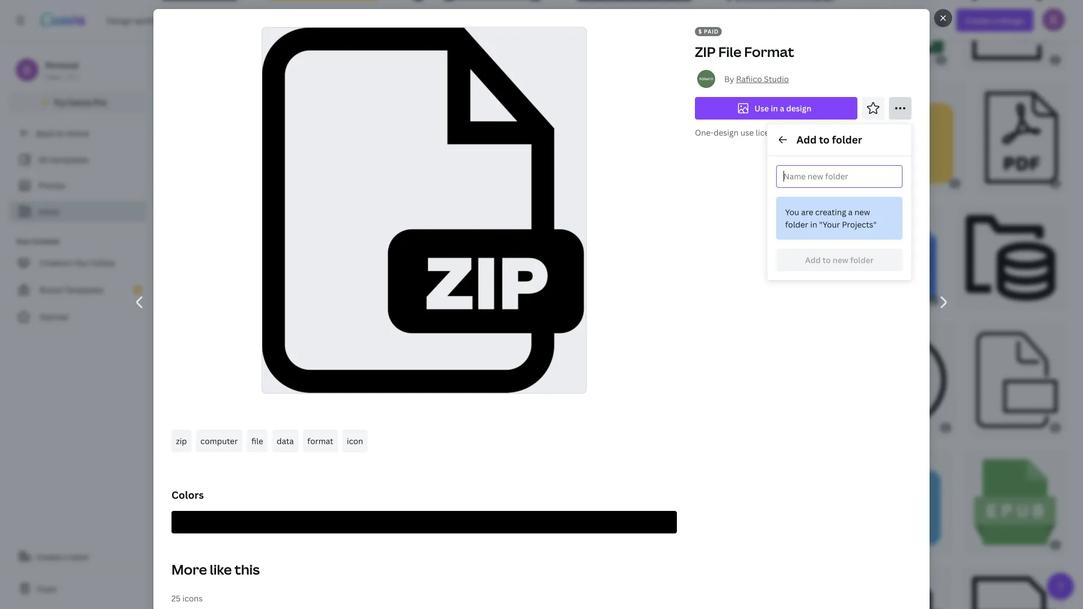 Task type: describe. For each thing, give the bounding box(es) containing it.
add to new folder
[[805, 255, 874, 266]]

more like this
[[172, 561, 260, 579]]

creators
[[40, 258, 72, 268]]

pdf file icon image
[[562, 215, 634, 301]]

trash
[[36, 584, 57, 594]]

to for home
[[56, 128, 64, 139]]

download folder line icon image
[[467, 332, 563, 428]]

rom file format icon image
[[268, 460, 345, 545]]

data
[[277, 436, 294, 447]]

a inside 'you are creating a new folder in "your projects"'
[[848, 207, 853, 218]]

psd file image
[[506, 92, 590, 184]]

yaml file format icon image
[[973, 577, 1057, 609]]

database folder  icon image
[[966, 215, 1056, 301]]

brand templates link
[[9, 279, 147, 301]]

rafiico studio link
[[736, 74, 789, 84]]

back
[[36, 128, 54, 139]]

colors
[[172, 488, 204, 502]]

zip
[[695, 43, 716, 61]]

$ for epub icon in the right bottom of the page
[[1054, 541, 1058, 549]]

use in a design
[[755, 103, 812, 114]]

home
[[66, 128, 89, 139]]

proj file icon image
[[164, 460, 238, 545]]

$ for eap file document icon in trendy style isolated background
[[944, 424, 948, 432]]

$ for portable document format image
[[1054, 180, 1058, 187]]

use
[[741, 127, 754, 138]]

html file icon image
[[287, 92, 367, 184]]

•
[[62, 72, 64, 81]]

$ for file format icon illustration
[[1054, 424, 1058, 432]]

spreadsheet file icon image
[[362, 215, 430, 301]]

follow
[[90, 258, 115, 268]]

new inside 'you are creating a new folder in "your projects"'
[[855, 207, 870, 218]]

folder inside 'you are creating a new folder in "your projects"'
[[786, 219, 809, 230]]

file
[[251, 436, 263, 447]]

1 file folder icon image from the left
[[268, 0, 377, 60]]

"your
[[819, 219, 840, 230]]

all
[[38, 154, 48, 165]]

creators you follow
[[40, 258, 115, 268]]

one-
[[695, 127, 714, 138]]

you are creating a new folder in "your projects"
[[786, 207, 877, 230]]

by
[[725, 74, 734, 84]]

in inside use in a design 'button'
[[771, 103, 778, 114]]

photos link
[[16, 175, 140, 196]]

indd file icon image
[[492, 460, 567, 545]]

back to home
[[36, 128, 89, 139]]

your
[[16, 237, 31, 246]]

0 horizontal spatial you
[[74, 258, 88, 268]]

new inside 'add to new folder' button
[[833, 255, 849, 266]]

you inside 'you are creating a new folder in "your projects"'
[[786, 207, 800, 218]]

nfs file format icon image
[[858, 577, 943, 609]]

license
[[756, 127, 783, 138]]

free
[[45, 72, 59, 81]]

to for new
[[823, 255, 831, 266]]

computer
[[200, 436, 238, 447]]

rar image
[[169, 332, 315, 428]]

$ for css file icon
[[803, 180, 806, 187]]

xls file format image
[[871, 0, 944, 60]]

content
[[32, 237, 59, 246]]

url file glyph icon image
[[164, 577, 245, 609]]

brand
[[40, 285, 63, 295]]

data link
[[272, 430, 298, 453]]

doc file icon image
[[873, 215, 936, 301]]

all templates link
[[16, 149, 140, 170]]

more
[[172, 561, 207, 579]]

a inside create a team button
[[63, 552, 68, 562]]

drive folder icon image
[[837, 460, 941, 545]]

try canva pro
[[54, 97, 107, 107]]

in inside 'you are creating a new folder in "your projects"'
[[811, 219, 818, 230]]

$ for indesign icon
[[1054, 56, 1058, 64]]

zip file format
[[695, 43, 794, 61]]

0 vertical spatial folder
[[832, 133, 863, 147]]

$ for the doc file icon
[[932, 297, 935, 304]]

json file document icon in trendy style isolated background image
[[350, 332, 437, 428]]

folder icon image
[[727, 0, 839, 60]]

format link
[[303, 430, 338, 453]]

templates
[[50, 154, 89, 165]]

eap file document icon in trendy style isolated background image
[[851, 332, 947, 428]]

js file icon image
[[458, 215, 533, 301]]

create a team button
[[9, 546, 147, 568]]

add to new folder button
[[776, 249, 903, 271]]

brand templates
[[40, 285, 104, 295]]

$ paid
[[699, 28, 719, 35]]

like
[[210, 561, 232, 579]]

icons
[[38, 206, 59, 217]]

try canva pro button
[[9, 91, 147, 113]]

starred
[[40, 312, 68, 322]]

to for folder
[[819, 133, 830, 147]]

pro
[[93, 97, 107, 107]]

paid
[[704, 28, 719, 35]]

psd file icon image
[[396, 92, 477, 184]]

open file icon image
[[414, 0, 540, 60]]

portable document format image
[[986, 92, 1058, 184]]

zip
[[176, 436, 187, 447]]

csv icon image
[[163, 0, 237, 60]]

your content
[[16, 237, 59, 246]]



Task type: vqa. For each thing, say whether or not it's contained in the screenshot.
$ for Rar image
yes



Task type: locate. For each thing, give the bounding box(es) containing it.
a up projects"
[[848, 207, 853, 218]]

1 vertical spatial folder
[[786, 219, 809, 230]]

indesign icon image
[[973, 0, 1057, 60]]

add down "your
[[805, 255, 821, 266]]

a
[[780, 103, 785, 114], [848, 207, 853, 218], [63, 552, 68, 562]]

$
[[699, 28, 702, 35], [377, 56, 380, 64], [940, 56, 943, 64], [1054, 56, 1058, 64], [803, 180, 806, 187], [953, 180, 957, 187], [1054, 180, 1058, 187], [529, 297, 533, 304], [932, 297, 935, 304], [317, 424, 321, 432], [944, 424, 948, 432], [1054, 424, 1058, 432], [1054, 541, 1058, 549]]

1 vertical spatial add
[[805, 255, 821, 266]]

1 horizontal spatial a
[[780, 103, 785, 114]]

a inside use in a design 'button'
[[780, 103, 785, 114]]

new up projects"
[[855, 207, 870, 218]]

svg file icon image
[[620, 92, 697, 184]]

$ for js file icon
[[529, 297, 533, 304]]

icon link
[[342, 430, 368, 453]]

use in a design button
[[695, 97, 858, 120]]

templates
[[64, 285, 104, 295]]

folder down projects"
[[851, 255, 874, 266]]

try
[[54, 97, 66, 107]]

new down "your
[[833, 255, 849, 266]]

you
[[786, 207, 800, 218], [74, 258, 88, 268]]

epub icon image
[[974, 460, 1057, 545]]

1 vertical spatial a
[[848, 207, 853, 218]]

1 horizontal spatial new
[[855, 207, 870, 218]]

css file icon image
[[726, 92, 806, 184]]

0 vertical spatial add
[[797, 133, 817, 147]]

0 vertical spatial design
[[787, 103, 812, 114]]

zip file format image
[[262, 28, 586, 393]]

to inside button
[[823, 255, 831, 266]]

0 vertical spatial new
[[855, 207, 870, 218]]

spreadsheet line icon image
[[598, 460, 686, 545]]

25
[[172, 593, 181, 604]]

design down studio in the top right of the page
[[787, 103, 812, 114]]

starred link
[[9, 306, 147, 328]]

folder up name new folder text field
[[832, 133, 863, 147]]

add for add to folder
[[797, 133, 817, 147]]

1 horizontal spatial file folder icon image
[[578, 0, 692, 60]]

1 vertical spatial new
[[833, 255, 849, 266]]

add for add to new folder
[[805, 255, 821, 266]]

folder
[[832, 133, 863, 147], [786, 219, 809, 230], [851, 255, 874, 266]]

documents folder icon image
[[839, 92, 954, 184]]

you left are
[[786, 207, 800, 218]]

2 file folder icon image from the left
[[578, 0, 692, 60]]

format
[[307, 436, 333, 447]]

in right use
[[771, 103, 778, 114]]

to right back at the left top of page
[[56, 128, 64, 139]]

folder inside 'add to new folder' button
[[851, 255, 874, 266]]

$ for documents folder icon
[[953, 180, 957, 187]]

creators you follow link
[[9, 252, 147, 274]]

trash link
[[9, 578, 147, 600]]

1 vertical spatial you
[[74, 258, 88, 268]]

add to folder
[[797, 133, 863, 147]]

personal
[[45, 60, 79, 70]]

zip link
[[172, 430, 191, 453]]

projects"
[[842, 219, 877, 230]]

2 vertical spatial folder
[[851, 255, 874, 266]]

studio
[[764, 74, 789, 84]]

design
[[787, 103, 812, 114], [714, 127, 739, 138]]

to
[[56, 128, 64, 139], [819, 133, 830, 147], [823, 255, 831, 266]]

in down are
[[811, 219, 818, 230]]

csr file document icon in trendy style isolated background image
[[376, 460, 461, 545]]

a left team
[[63, 552, 68, 562]]

folder down are
[[786, 219, 809, 230]]

0 horizontal spatial design
[[714, 127, 739, 138]]

0 horizontal spatial file folder icon image
[[268, 0, 377, 60]]

all templates
[[38, 154, 89, 165]]

free •
[[45, 72, 64, 81]]

1 horizontal spatial you
[[786, 207, 800, 218]]

in
[[771, 103, 778, 114], [811, 219, 818, 230]]

jpeg icon image
[[267, 215, 334, 301]]

icons
[[182, 593, 203, 604]]

file link
[[247, 430, 268, 453]]

add
[[797, 133, 817, 147], [805, 255, 821, 266]]

you left the follow on the top left
[[74, 258, 88, 268]]

Name new folder text field
[[784, 166, 880, 187]]

1 vertical spatial in
[[811, 219, 818, 230]]

0 vertical spatial in
[[771, 103, 778, 114]]

1 horizontal spatial in
[[811, 219, 818, 230]]

1 horizontal spatial design
[[787, 103, 812, 114]]

0 vertical spatial a
[[780, 103, 785, 114]]

this
[[235, 561, 260, 579]]

act file document icon in trendy style isolated background image
[[767, 215, 844, 301]]

file format icon illustration image
[[977, 332, 1058, 428]]

1
[[75, 72, 79, 81]]

None search field
[[541, 9, 880, 32]]

computer link
[[196, 430, 242, 453]]

0 horizontal spatial new
[[833, 255, 849, 266]]

by rafiico studio
[[725, 74, 789, 84]]

$ for the rar "image"
[[317, 424, 321, 432]]

a right use
[[780, 103, 785, 114]]

2 horizontal spatial a
[[848, 207, 853, 218]]

2 vertical spatial a
[[63, 552, 68, 562]]

back to home link
[[9, 122, 147, 144]]

canva
[[68, 97, 92, 107]]

add right the license
[[797, 133, 817, 147]]

top level navigation element
[[99, 9, 453, 32]]

design left use
[[714, 127, 739, 138]]

create
[[36, 552, 61, 562]]

creating
[[816, 207, 847, 218]]

to up name new folder text field
[[819, 133, 830, 147]]

add inside 'add to new folder' button
[[805, 255, 821, 266]]

icon
[[347, 436, 363, 447]]

1 vertical spatial design
[[714, 127, 739, 138]]

file folder icon image
[[268, 0, 377, 60], [578, 0, 692, 60]]

$ for xls file format image
[[940, 56, 943, 64]]

0 horizontal spatial a
[[63, 552, 68, 562]]

to down "your
[[823, 255, 831, 266]]

new
[[855, 207, 870, 218], [833, 255, 849, 266]]

0 horizontal spatial in
[[771, 103, 778, 114]]

design inside 'button'
[[787, 103, 812, 114]]

file
[[719, 43, 742, 61]]

use
[[755, 103, 769, 114]]

are
[[801, 207, 814, 218]]

create a team
[[36, 552, 89, 562]]

0 vertical spatial you
[[786, 207, 800, 218]]

format
[[744, 43, 794, 61]]

team
[[70, 552, 89, 562]]

one-design use license
[[695, 127, 783, 138]]

photos
[[38, 180, 65, 191]]

25 icons
[[172, 593, 203, 604]]

rafiico
[[736, 74, 762, 84]]



